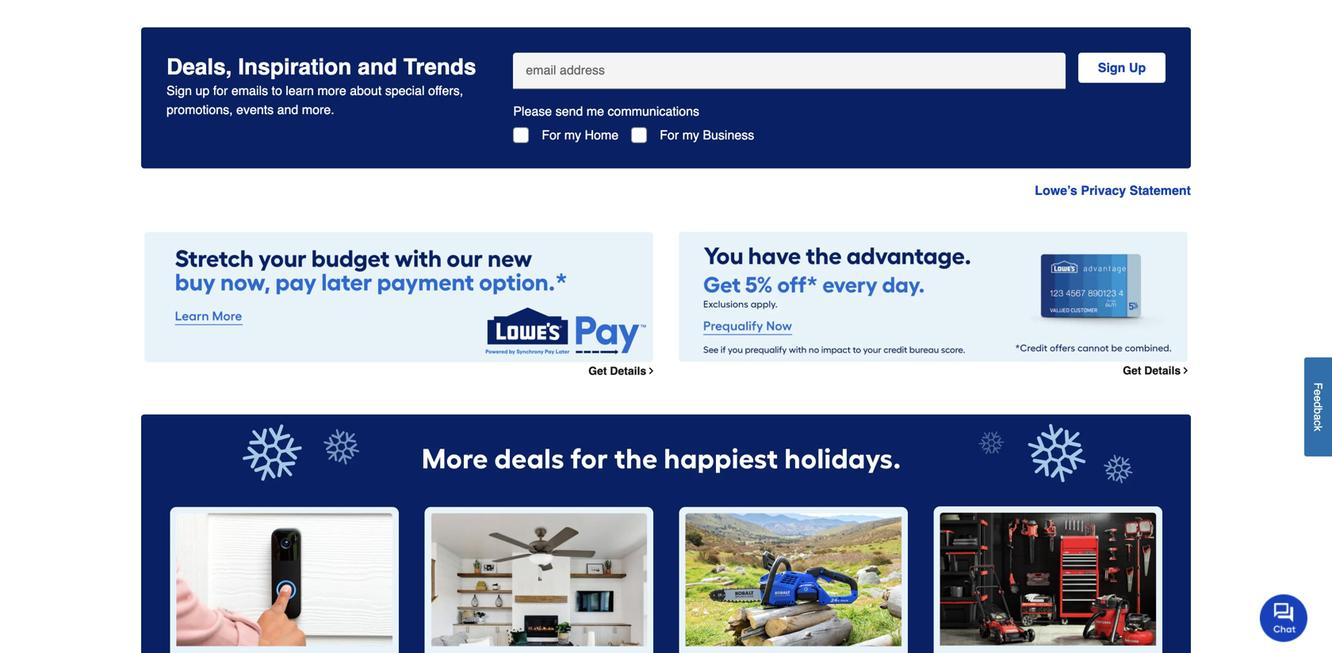Task type: describe. For each thing, give the bounding box(es) containing it.
lowe's privacy statement link
[[1035, 183, 1191, 198]]

me
[[587, 104, 604, 119]]

f
[[1312, 383, 1325, 389]]

inspiration
[[238, 55, 352, 80]]

emails
[[231, 83, 268, 98]]

for
[[213, 83, 228, 98]]

up
[[195, 83, 210, 98]]

statement
[[1130, 183, 1191, 198]]

sign up
[[1098, 60, 1146, 75]]

1 vertical spatial and
[[277, 102, 298, 117]]

chevron right image
[[646, 366, 657, 376]]

for for for my business
[[660, 128, 679, 143]]

b
[[1312, 408, 1325, 414]]

chevron right image
[[1181, 366, 1191, 376]]

about
[[350, 83, 382, 98]]

home
[[585, 128, 619, 143]]

get details for chevron right icon
[[1123, 364, 1181, 377]]

to
[[272, 83, 282, 98]]

more
[[317, 83, 346, 98]]

for my home
[[542, 128, 619, 143]]

chat invite button image
[[1260, 594, 1308, 642]]

get for chevron right icon
[[1123, 364, 1141, 377]]

craftsman days are back. shop savings in store and online on select craftsman products. image
[[933, 507, 1163, 653]]

offers,
[[428, 83, 463, 98]]

up
[[1129, 60, 1146, 75]]

send
[[556, 104, 583, 119]]

promotions,
[[167, 102, 233, 117]]

events
[[236, 102, 274, 117]]

sign inside deals, inspiration and trends sign up for emails to learn more about special offers, promotions, events and more.
[[167, 83, 192, 98]]

up to 55 percent off select smart home products. image
[[170, 507, 399, 653]]

trends
[[403, 55, 476, 80]]

deals, inspiration and trends sign up for emails to learn more about special offers, promotions, events and more.
[[167, 55, 476, 117]]

1 horizontal spatial and
[[358, 55, 397, 80]]

2 e from the top
[[1312, 396, 1325, 402]]

details for chevron right icon
[[1145, 364, 1181, 377]]

please send me communications
[[513, 104, 699, 119]]

my for business
[[682, 128, 699, 143]]

up to 30 percent off select outdoor power equipment. image
[[679, 507, 908, 653]]



Task type: locate. For each thing, give the bounding box(es) containing it.
and
[[358, 55, 397, 80], [277, 102, 298, 117]]

for
[[542, 128, 561, 143], [660, 128, 679, 143]]

get left chevron right icon
[[1123, 364, 1141, 377]]

emailAddress text field
[[520, 53, 1059, 80]]

0 horizontal spatial get details
[[588, 365, 646, 378]]

my for home
[[564, 128, 581, 143]]

1 horizontal spatial get details button
[[1123, 364, 1191, 377]]

0 vertical spatial and
[[358, 55, 397, 80]]

communications
[[608, 104, 699, 119]]

lowe's pay. stretch your budget with our new buy now, pay later payment option. image
[[144, 232, 653, 362]]

and up about
[[358, 55, 397, 80]]

2 for from the left
[[660, 128, 679, 143]]

get
[[1123, 364, 1141, 377], [588, 365, 607, 378]]

you have the advantage. 5 percent off every day. exclusions apply. image
[[679, 232, 1188, 362]]

e up b
[[1312, 396, 1325, 402]]

f e e d b a c k
[[1312, 383, 1325, 431]]

d
[[1312, 402, 1325, 408]]

sign
[[1098, 60, 1126, 75], [167, 83, 192, 98]]

1 my from the left
[[564, 128, 581, 143]]

and down to
[[277, 102, 298, 117]]

a
[[1312, 414, 1325, 420]]

for down communications
[[660, 128, 679, 143]]

up to 35 percent off select lighting and ceiling fans. image
[[424, 507, 653, 653]]

get left chevron right image
[[588, 365, 607, 378]]

learn
[[286, 83, 314, 98]]

more deals for the happiest holidays. image
[[141, 415, 1191, 491]]

deals,
[[167, 55, 232, 80]]

0 horizontal spatial details
[[610, 365, 646, 378]]

1 horizontal spatial sign
[[1098, 60, 1126, 75]]

details
[[1145, 364, 1181, 377], [610, 365, 646, 378]]

get details
[[1123, 364, 1181, 377], [588, 365, 646, 378]]

sign up button
[[1079, 53, 1166, 83]]

get details button for the you have the advantage. 5 percent off every day. exclusions apply. image at the right of the page
[[1123, 364, 1191, 377]]

for down send
[[542, 128, 561, 143]]

1 horizontal spatial get details
[[1123, 364, 1181, 377]]

k
[[1312, 426, 1325, 431]]

privacy
[[1081, 183, 1126, 198]]

special
[[385, 83, 425, 98]]

my
[[564, 128, 581, 143], [682, 128, 699, 143]]

sign inside button
[[1098, 60, 1126, 75]]

my down send
[[564, 128, 581, 143]]

1 for from the left
[[542, 128, 561, 143]]

get for chevron right image
[[588, 365, 607, 378]]

e
[[1312, 389, 1325, 396], [1312, 396, 1325, 402]]

lowe's privacy statement
[[1035, 183, 1191, 198]]

for for for my home
[[542, 128, 561, 143]]

1 e from the top
[[1312, 389, 1325, 396]]

1 horizontal spatial for
[[660, 128, 679, 143]]

1 horizontal spatial my
[[682, 128, 699, 143]]

get details for chevron right image
[[588, 365, 646, 378]]

0 horizontal spatial my
[[564, 128, 581, 143]]

0 horizontal spatial sign
[[167, 83, 192, 98]]

1 vertical spatial sign
[[167, 83, 192, 98]]

sign left the 'up'
[[167, 83, 192, 98]]

0 horizontal spatial and
[[277, 102, 298, 117]]

business
[[703, 128, 754, 143]]

more.
[[302, 102, 334, 117]]

0 horizontal spatial get details button
[[588, 365, 657, 378]]

0 vertical spatial sign
[[1098, 60, 1126, 75]]

get details button for lowe's pay. stretch your budget with our new buy now, pay later payment option. "image"
[[588, 365, 657, 378]]

2 my from the left
[[682, 128, 699, 143]]

details for chevron right image
[[610, 365, 646, 378]]

for my business
[[660, 128, 754, 143]]

please
[[513, 104, 552, 119]]

1 horizontal spatial get
[[1123, 364, 1141, 377]]

c
[[1312, 420, 1325, 426]]

0 horizontal spatial get
[[588, 365, 607, 378]]

e up d
[[1312, 389, 1325, 396]]

get details button
[[1123, 364, 1191, 377], [588, 365, 657, 378]]

0 horizontal spatial for
[[542, 128, 561, 143]]

1 horizontal spatial details
[[1145, 364, 1181, 377]]

my left business
[[682, 128, 699, 143]]

f e e d b a c k button
[[1305, 357, 1332, 457]]

lowe's
[[1035, 183, 1078, 198]]

sign left up
[[1098, 60, 1126, 75]]



Task type: vqa. For each thing, say whether or not it's contained in the screenshot.
Window within 5. Christmas Window Candles
no



